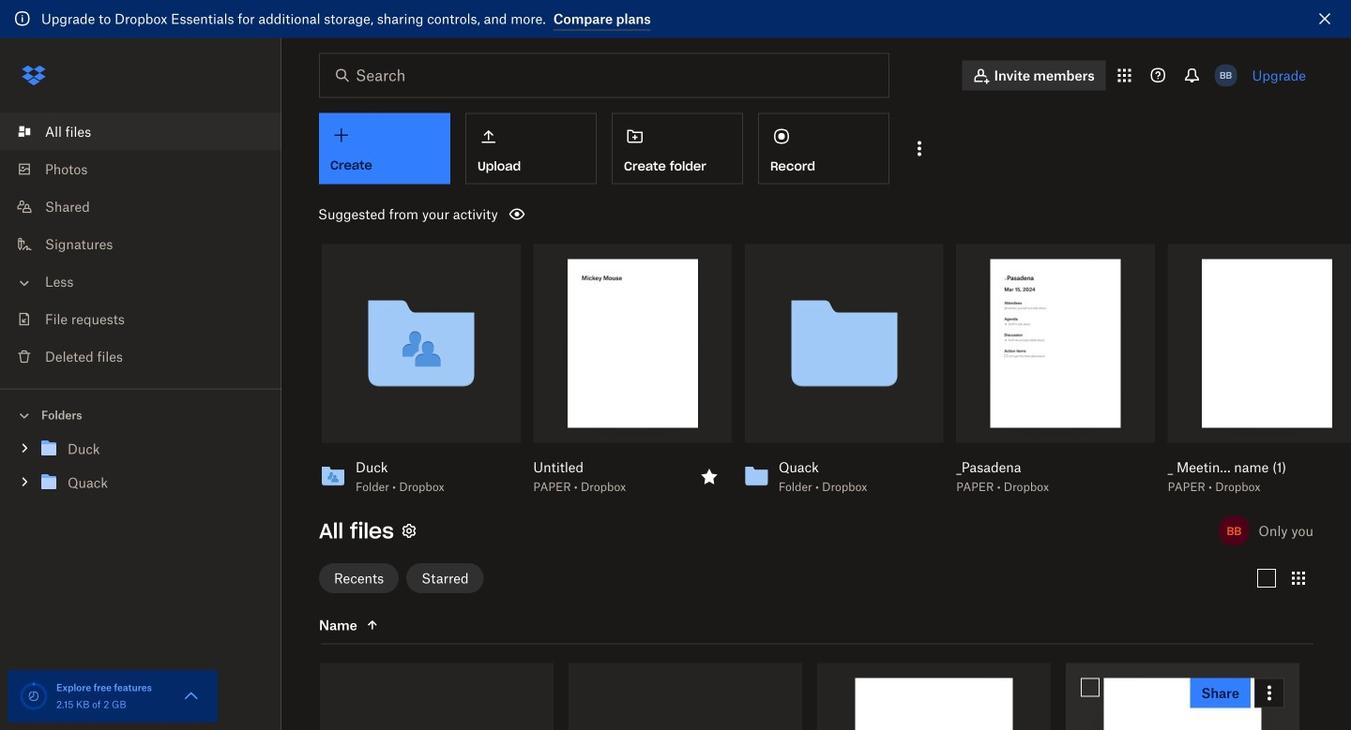 Task type: describe. For each thing, give the bounding box(es) containing it.
quota usage image
[[19, 682, 49, 712]]

Search in folder "Dropbox" text field
[[356, 64, 850, 87]]

folder, quack row
[[569, 664, 802, 731]]

folder settings image
[[398, 520, 420, 543]]

less image
[[15, 274, 34, 293]]



Task type: locate. For each thing, give the bounding box(es) containing it.
quota usage progress bar
[[19, 682, 49, 712]]

shared folder, duck row
[[320, 664, 554, 731]]

list item
[[0, 113, 281, 151]]

file, _ meeting notes_ add an event name (1).paper row
[[1066, 664, 1299, 731]]

file, _ getting started with dropbox paper.paper row
[[817, 664, 1051, 731]]

list
[[0, 102, 281, 389]]

alert
[[0, 0, 1351, 38]]

group
[[0, 429, 281, 514]]

dropbox image
[[15, 57, 53, 94]]



Task type: vqa. For each thing, say whether or not it's contained in the screenshot.
"Dropbox" IMAGE
yes



